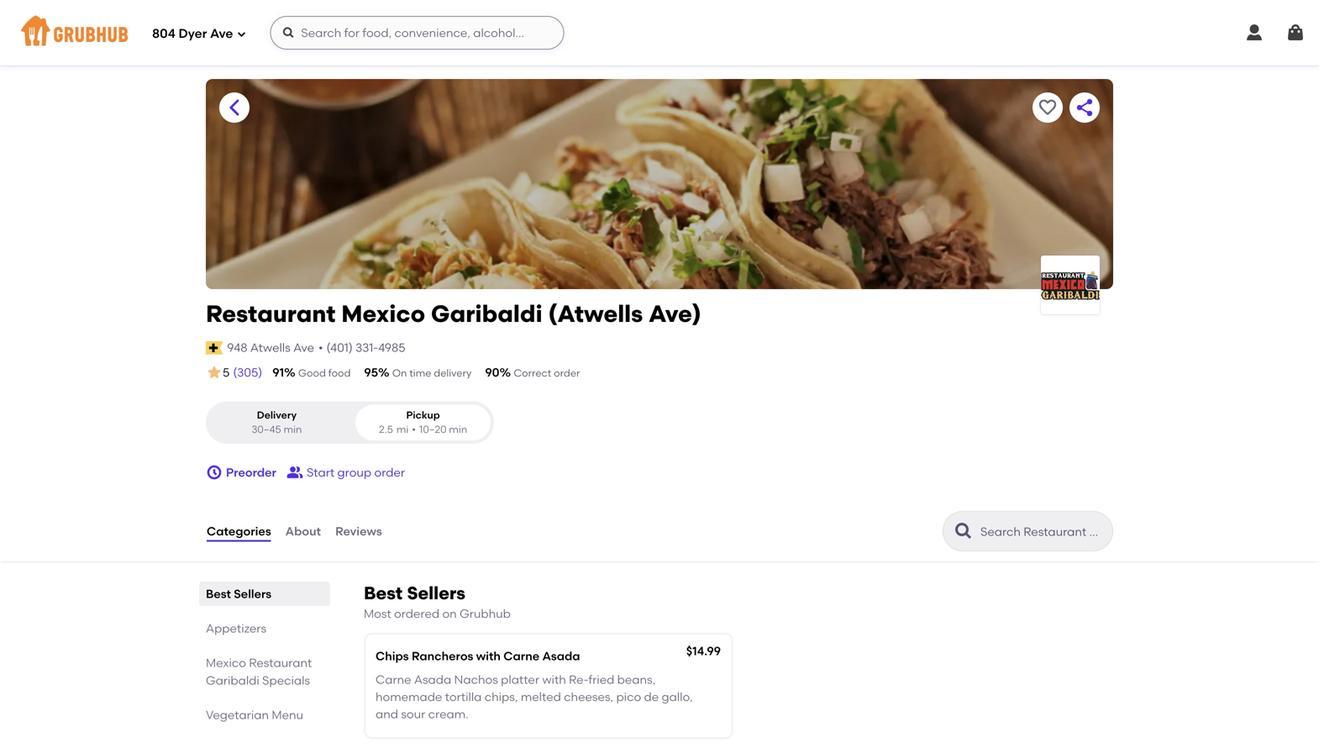 Task type: vqa. For each thing, say whether or not it's contained in the screenshot.
2PC CINNAMON APPLE PIE image
no



Task type: locate. For each thing, give the bounding box(es) containing it.
correct
[[514, 367, 552, 379]]

1 min from the left
[[284, 423, 302, 436]]

sellers up on
[[407, 583, 466, 604]]

1 horizontal spatial with
[[542, 673, 566, 687]]

food
[[328, 367, 351, 379]]

min right "10–20"
[[449, 423, 468, 436]]

categories button
[[206, 501, 272, 562]]

share icon image
[[1075, 98, 1095, 118]]

best inside tab
[[206, 587, 231, 601]]

with up nachos
[[476, 649, 501, 663]]

restaurant up "specials" on the left of the page
[[249, 656, 312, 670]]

0 horizontal spatial best
[[206, 587, 231, 601]]

1 horizontal spatial order
[[554, 367, 580, 379]]

vegetarian
[[206, 708, 269, 722]]

delivery 30–45 min
[[252, 409, 302, 436]]

1 horizontal spatial min
[[449, 423, 468, 436]]

ave)
[[649, 300, 702, 328]]

0 horizontal spatial carne
[[376, 673, 412, 687]]

ave inside main navigation navigation
[[210, 26, 233, 41]]

svg image
[[1286, 23, 1306, 43], [282, 26, 295, 40], [206, 464, 223, 481]]

• left (401)
[[319, 341, 323, 355]]

0 vertical spatial carne
[[504, 649, 540, 663]]

garibaldi up vegetarian on the left of the page
[[206, 673, 260, 688]]

1 vertical spatial asada
[[414, 673, 452, 687]]

garibaldi up 90
[[431, 300, 543, 328]]

most
[[364, 607, 391, 621]]

min
[[284, 423, 302, 436], [449, 423, 468, 436]]

1 horizontal spatial •
[[412, 423, 416, 436]]

svg image
[[1245, 23, 1265, 43], [237, 29, 247, 39]]

reviews button
[[335, 501, 383, 562]]

re-
[[569, 673, 589, 687]]

ordered
[[394, 607, 440, 621]]

1 horizontal spatial garibaldi
[[431, 300, 543, 328]]

subscription pass image
[[206, 341, 223, 355]]

1 horizontal spatial svg image
[[282, 26, 295, 40]]

best sellers tab
[[206, 585, 324, 603]]

asada up re-
[[543, 649, 580, 663]]

restaurant mexico garibaldi (atwells ave)
[[206, 300, 702, 328]]

0 horizontal spatial ave
[[210, 26, 233, 41]]

2.5
[[379, 423, 393, 436]]

star icon image
[[206, 364, 223, 381]]

mexico
[[342, 300, 425, 328], [206, 656, 246, 670]]

good food
[[298, 367, 351, 379]]

search icon image
[[954, 521, 974, 541]]

ave right dyer
[[210, 26, 233, 41]]

1 vertical spatial with
[[542, 673, 566, 687]]

best up most
[[364, 583, 403, 604]]

• right mi
[[412, 423, 416, 436]]

1 vertical spatial order
[[374, 465, 405, 480]]

Search for food, convenience, alcohol... search field
[[270, 16, 564, 50]]

platter
[[501, 673, 540, 687]]

sellers inside best sellers most ordered on grubhub
[[407, 583, 466, 604]]

sellers up appetizers tab at the bottom left of the page
[[234, 587, 272, 601]]

1 vertical spatial restaurant
[[249, 656, 312, 670]]

mexico up 4985
[[342, 300, 425, 328]]

fried
[[589, 673, 615, 687]]

restaurant up the 948 atwells ave
[[206, 300, 336, 328]]

appetizers
[[206, 621, 267, 636]]

sour
[[401, 707, 426, 721]]

specials
[[262, 673, 310, 688]]

beans,
[[618, 673, 656, 687]]

5
[[223, 365, 230, 380]]

sellers inside tab
[[234, 587, 272, 601]]

2 min from the left
[[449, 423, 468, 436]]

about button
[[285, 501, 322, 562]]

best inside best sellers most ordered on grubhub
[[364, 583, 403, 604]]

0 horizontal spatial mexico
[[206, 656, 246, 670]]

with up "melted" at the left of the page
[[542, 673, 566, 687]]

1 horizontal spatial sellers
[[407, 583, 466, 604]]

0 horizontal spatial with
[[476, 649, 501, 663]]

carne
[[504, 649, 540, 663], [376, 673, 412, 687]]

(305)
[[233, 365, 262, 380]]

carne inside carne asada nachos platter with re-fried beans, homemade tortilla chips, melted cheeses, pico de gallo, and sour cream.
[[376, 673, 412, 687]]

best up appetizers
[[206, 587, 231, 601]]

carne up the homemade
[[376, 673, 412, 687]]

order
[[554, 367, 580, 379], [374, 465, 405, 480]]

sellers
[[407, 583, 466, 604], [234, 587, 272, 601]]

with inside carne asada nachos platter with re-fried beans, homemade tortilla chips, melted cheeses, pico de gallo, and sour cream.
[[542, 673, 566, 687]]

0 horizontal spatial svg image
[[206, 464, 223, 481]]

cheeses,
[[564, 690, 614, 704]]

1 horizontal spatial best
[[364, 583, 403, 604]]

0 horizontal spatial sellers
[[234, 587, 272, 601]]

1 horizontal spatial asada
[[543, 649, 580, 663]]

Search Restaurant Mexico Garibaldi (Atwells Ave) search field
[[979, 524, 1108, 540]]

option group
[[206, 401, 494, 444]]

mexico restaurant garibaldi specials
[[206, 656, 312, 688]]

min down delivery on the left bottom
[[284, 423, 302, 436]]

chips rancheros with carne asada
[[376, 649, 580, 663]]

0 vertical spatial mexico
[[342, 300, 425, 328]]

1 vertical spatial ave
[[293, 341, 314, 355]]

(401) 331-4985 button
[[327, 339, 406, 356]]

ave inside 'button'
[[293, 341, 314, 355]]

0 vertical spatial •
[[319, 341, 323, 355]]

about
[[286, 524, 321, 538]]

asada down rancheros
[[414, 673, 452, 687]]

0 horizontal spatial asada
[[414, 673, 452, 687]]

0 horizontal spatial •
[[319, 341, 323, 355]]

0 vertical spatial order
[[554, 367, 580, 379]]

1 vertical spatial carne
[[376, 673, 412, 687]]

ave
[[210, 26, 233, 41], [293, 341, 314, 355]]

mexico inside mexico restaurant garibaldi specials
[[206, 656, 246, 670]]

min inside delivery 30–45 min
[[284, 423, 302, 436]]

restaurant
[[206, 300, 336, 328], [249, 656, 312, 670]]

carne up the platter
[[504, 649, 540, 663]]

grubhub
[[460, 607, 511, 621]]

0 vertical spatial garibaldi
[[431, 300, 543, 328]]

ave for 948 atwells ave
[[293, 341, 314, 355]]

save this restaurant image
[[1038, 98, 1058, 118]]

0 horizontal spatial svg image
[[237, 29, 247, 39]]

with
[[476, 649, 501, 663], [542, 673, 566, 687]]

pickup
[[406, 409, 440, 421]]

•
[[319, 341, 323, 355], [412, 423, 416, 436]]

garibaldi
[[431, 300, 543, 328], [206, 673, 260, 688]]

1 horizontal spatial ave
[[293, 341, 314, 355]]

order right group
[[374, 465, 405, 480]]

restaurant mexico garibaldi (atwells ave) logo image
[[1041, 270, 1100, 300]]

0 horizontal spatial order
[[374, 465, 405, 480]]

1 horizontal spatial mexico
[[342, 300, 425, 328]]

0 horizontal spatial min
[[284, 423, 302, 436]]

melted
[[521, 690, 561, 704]]

0 horizontal spatial garibaldi
[[206, 673, 260, 688]]

good
[[298, 367, 326, 379]]

331-
[[356, 341, 378, 355]]

garibaldi for mexico
[[431, 300, 543, 328]]

homemade
[[376, 690, 442, 704]]

garibaldi inside mexico restaurant garibaldi specials
[[206, 673, 260, 688]]

948 atwells ave button
[[226, 339, 315, 357]]

order right correct
[[554, 367, 580, 379]]

de
[[644, 690, 659, 704]]

correct order
[[514, 367, 580, 379]]

best
[[364, 583, 403, 604], [206, 587, 231, 601]]

1 vertical spatial garibaldi
[[206, 673, 260, 688]]

1 vertical spatial •
[[412, 423, 416, 436]]

ave for 804 dyer ave
[[210, 26, 233, 41]]

0 vertical spatial asada
[[543, 649, 580, 663]]

asada
[[543, 649, 580, 663], [414, 673, 452, 687]]

(atwells
[[548, 300, 643, 328]]

best sellers
[[206, 587, 272, 601]]

• inside pickup 2.5 mi • 10–20 min
[[412, 423, 416, 436]]

1 vertical spatial mexico
[[206, 656, 246, 670]]

chips
[[376, 649, 409, 663]]

mexico down appetizers
[[206, 656, 246, 670]]

start group order
[[307, 465, 405, 480]]

best sellers most ordered on grubhub
[[364, 583, 511, 621]]

ave up good
[[293, 341, 314, 355]]

$14.99
[[687, 644, 721, 658]]

mexico restaurant garibaldi specials tab
[[206, 654, 324, 689]]

0 vertical spatial ave
[[210, 26, 233, 41]]

cream.
[[428, 707, 469, 721]]

sellers for best sellers
[[234, 587, 272, 601]]



Task type: describe. For each thing, give the bounding box(es) containing it.
best for best sellers most ordered on grubhub
[[364, 583, 403, 604]]

option group containing delivery 30–45 min
[[206, 401, 494, 444]]

vegetarian menu tab
[[206, 706, 324, 724]]

preorder button
[[206, 457, 277, 488]]

on
[[443, 607, 457, 621]]

• (401) 331-4985
[[319, 341, 406, 355]]

svg image inside preorder button
[[206, 464, 223, 481]]

pickup 2.5 mi • 10–20 min
[[379, 409, 468, 436]]

804
[[152, 26, 176, 41]]

preorder
[[226, 465, 277, 480]]

delivery
[[434, 367, 472, 379]]

tortilla
[[445, 690, 482, 704]]

dyer
[[179, 26, 207, 41]]

rancheros
[[412, 649, 474, 663]]

1 horizontal spatial svg image
[[1245, 23, 1265, 43]]

min inside pickup 2.5 mi • 10–20 min
[[449, 423, 468, 436]]

30–45
[[252, 423, 281, 436]]

asada inside carne asada nachos platter with re-fried beans, homemade tortilla chips, melted cheeses, pico de gallo, and sour cream.
[[414, 673, 452, 687]]

start
[[307, 465, 335, 480]]

main navigation navigation
[[0, 0, 1320, 66]]

90
[[485, 365, 500, 380]]

95
[[364, 365, 378, 380]]

0 vertical spatial with
[[476, 649, 501, 663]]

0 vertical spatial restaurant
[[206, 300, 336, 328]]

categories
[[207, 524, 271, 538]]

people icon image
[[287, 464, 303, 481]]

10–20
[[419, 423, 447, 436]]

nachos
[[454, 673, 498, 687]]

804 dyer ave
[[152, 26, 233, 41]]

appetizers tab
[[206, 620, 324, 637]]

948 atwells ave
[[227, 341, 314, 355]]

reviews
[[335, 524, 382, 538]]

garibaldi for restaurant
[[206, 673, 260, 688]]

delivery
[[257, 409, 297, 421]]

menu
[[272, 708, 303, 722]]

restaurant inside mexico restaurant garibaldi specials
[[249, 656, 312, 670]]

order inside "button"
[[374, 465, 405, 480]]

mi
[[397, 423, 409, 436]]

carne asada nachos platter with re-fried beans, homemade tortilla chips, melted cheeses, pico de gallo, and sour cream.
[[376, 673, 693, 721]]

chips,
[[485, 690, 518, 704]]

sellers for best sellers most ordered on grubhub
[[407, 583, 466, 604]]

4985
[[378, 341, 406, 355]]

caret left icon image
[[224, 98, 245, 118]]

(401)
[[327, 341, 353, 355]]

1 horizontal spatial carne
[[504, 649, 540, 663]]

time
[[410, 367, 432, 379]]

atwells
[[250, 341, 291, 355]]

2 horizontal spatial svg image
[[1286, 23, 1306, 43]]

start group order button
[[287, 457, 405, 488]]

and
[[376, 707, 398, 721]]

on
[[392, 367, 407, 379]]

on time delivery
[[392, 367, 472, 379]]

vegetarian menu
[[206, 708, 303, 722]]

gallo,
[[662, 690, 693, 704]]

948
[[227, 341, 248, 355]]

save this restaurant button
[[1033, 92, 1063, 123]]

91
[[273, 365, 284, 380]]

pico
[[617, 690, 641, 704]]

group
[[338, 465, 372, 480]]

best for best sellers
[[206, 587, 231, 601]]



